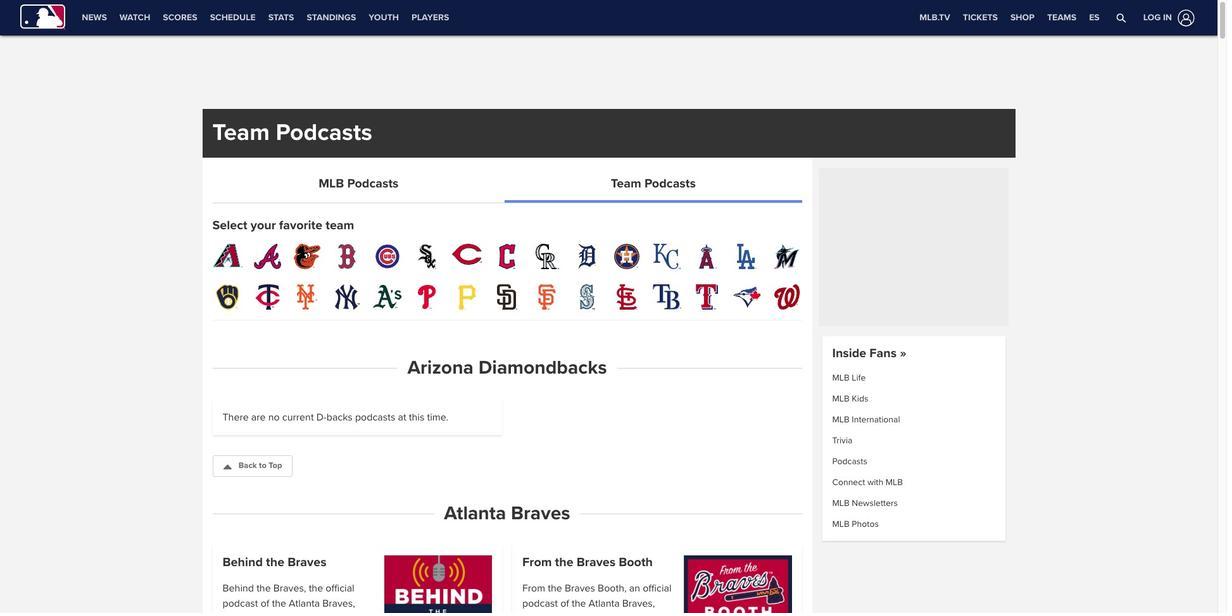 Task type: locate. For each thing, give the bounding box(es) containing it.
1 horizontal spatial team
[[611, 176, 641, 191]]

braves for from the braves booth, an official podcast of the atlanta braves, takes the fans from the field to t
[[565, 582, 595, 594]]

fans left on
[[249, 612, 267, 613]]

behind for behind the braves
[[223, 555, 263, 570]]

podcast
[[223, 597, 258, 610], [522, 597, 558, 610]]

es
[[1089, 12, 1100, 23]]

mlb kids
[[832, 394, 869, 404]]

1 podcast from the left
[[223, 597, 258, 610]]

mlb newsletters
[[832, 498, 898, 509]]

braves inside from the braves booth, an official podcast of the atlanta braves, takes the fans from the field to t
[[565, 582, 595, 594]]

1 horizontal spatial takes
[[522, 612, 546, 613]]

0 horizontal spatial podcast
[[223, 597, 258, 610]]

1 horizontal spatial braves,
[[323, 597, 355, 610]]

1 vertical spatial to
[[648, 612, 657, 613]]

0 horizontal spatial atlanta
[[289, 597, 320, 610]]

2 from from the top
[[522, 582, 545, 594]]

braves for behind the braves
[[288, 555, 327, 570]]

1 vertical spatial team
[[611, 176, 641, 191]]

chicago white sox logo image
[[418, 244, 436, 269]]

stats
[[268, 12, 294, 23]]

0 horizontal spatial fans
[[249, 612, 267, 613]]

back to top link
[[212, 456, 293, 477]]

inside
[[832, 346, 867, 361]]

minnesota twins logo image
[[254, 284, 280, 310]]

1 of from the left
[[261, 597, 269, 610]]

1 horizontal spatial of
[[561, 597, 569, 610]]

arizona diamondbacks
[[407, 356, 607, 379]]

0 vertical spatial from
[[522, 555, 552, 570]]

there are no current d-backs podcasts at this time.
[[223, 411, 449, 424]]

to left 'top'
[[259, 461, 267, 471]]

2 behind from the top
[[223, 582, 254, 594]]

behind inside the behind the braves, the official podcast of the atlanta braves, takes fans on a journey
[[223, 582, 254, 594]]

select your favorite team
[[212, 218, 354, 233]]

of down behind the braves
[[261, 597, 269, 610]]

1 horizontal spatial official
[[643, 582, 672, 594]]

mlb up the team
[[319, 176, 344, 191]]

of
[[261, 597, 269, 610], [561, 597, 569, 610]]

2 of from the left
[[561, 597, 569, 610]]

of inside from the braves booth, an official podcast of the atlanta braves, takes the fans from the field to t
[[561, 597, 569, 610]]

tickets
[[963, 12, 998, 23]]

mlb left kids
[[832, 394, 850, 404]]

behind for behind the braves, the official podcast of the atlanta braves, takes fans on a journey 
[[223, 582, 254, 594]]

from down atlanta braves
[[522, 555, 552, 570]]

favorite
[[279, 218, 322, 233]]

new york mets logo image
[[297, 284, 317, 310]]

journey
[[292, 612, 325, 613]]

0 horizontal spatial to
[[259, 461, 267, 471]]

braves
[[511, 501, 570, 525], [288, 555, 327, 570], [577, 555, 616, 570], [565, 582, 595, 594]]

from
[[522, 555, 552, 570], [522, 582, 545, 594]]

braves for from the braves booth
[[577, 555, 616, 570]]

braves, inside from the braves booth, an official podcast of the atlanta braves, takes the fans from the field to t
[[622, 597, 655, 610]]

fans
[[249, 612, 267, 613], [566, 612, 584, 613]]

baltimore orioles logo image
[[294, 244, 321, 269]]

2 fans from the left
[[566, 612, 584, 613]]

team
[[326, 218, 354, 233]]

to right the field
[[648, 612, 657, 613]]

team podcasts
[[212, 118, 372, 147], [611, 176, 696, 191]]

with
[[868, 477, 884, 488]]

takes left from
[[522, 612, 546, 613]]

1 horizontal spatial team podcasts
[[611, 176, 696, 191]]

san diego padres logo image
[[497, 284, 517, 310]]

kids
[[852, 394, 869, 404]]

team
[[212, 118, 270, 147], [611, 176, 641, 191]]

fans inside from the braves booth, an official podcast of the atlanta braves, takes the fans from the field to t
[[566, 612, 584, 613]]

0 horizontal spatial takes
[[223, 612, 246, 613]]

the
[[266, 555, 284, 570], [555, 555, 574, 570], [257, 582, 271, 594], [309, 582, 323, 594], [548, 582, 562, 594], [272, 597, 286, 610], [572, 597, 586, 610], [549, 612, 563, 613], [610, 612, 624, 613]]

1 behind from the top
[[223, 555, 263, 570]]

mlb inside mlb podcasts "link"
[[319, 176, 344, 191]]

2 takes from the left
[[522, 612, 546, 613]]

2 horizontal spatial atlanta
[[589, 597, 620, 610]]

2 official from the left
[[643, 582, 672, 594]]

podcast down behind the braves
[[223, 597, 258, 610]]

backs
[[327, 411, 353, 424]]

2 podcast from the left
[[522, 597, 558, 610]]

mlb life link
[[832, 373, 866, 383]]

takes left on
[[223, 612, 246, 613]]

life
[[852, 373, 866, 383]]

mlb left photos
[[832, 519, 850, 530]]

from inside from the braves booth, an official podcast of the atlanta braves, takes the fans from the field to t
[[522, 582, 545, 594]]

there
[[223, 411, 249, 424]]

in
[[1163, 12, 1172, 23]]

atlanta inside from the braves booth, an official podcast of the atlanta braves, takes the fans from the field to t
[[589, 597, 620, 610]]

mlb for mlb life
[[832, 373, 850, 383]]

1 takes from the left
[[223, 612, 246, 613]]

tampa bay rays logo image
[[653, 284, 682, 310]]

scores
[[163, 12, 197, 23]]

1 horizontal spatial to
[[648, 612, 657, 613]]

mlb for mlb newsletters
[[832, 498, 850, 509]]

back to top
[[239, 461, 282, 471]]

from the braves booth, an official podcast of the atlanta braves, takes the fans from the field to t
[[522, 582, 791, 613]]

podcasts
[[276, 118, 372, 147], [347, 176, 399, 191], [645, 176, 696, 191], [832, 456, 868, 467]]

es link
[[1083, 0, 1106, 35]]

news link
[[75, 0, 113, 35]]

0 horizontal spatial of
[[261, 597, 269, 610]]

1 horizontal spatial podcast
[[522, 597, 558, 610]]

from down from the braves booth
[[522, 582, 545, 594]]

log in
[[1144, 12, 1172, 23]]

official
[[326, 582, 354, 594], [643, 582, 672, 594]]

watch link
[[113, 0, 157, 35]]

0 horizontal spatial team podcasts
[[212, 118, 372, 147]]

kansas city royals logo image
[[654, 244, 681, 269]]

shop link
[[1004, 0, 1041, 35]]

mlb down connect
[[832, 498, 850, 509]]

a
[[284, 612, 289, 613]]

back to top button
[[212, 456, 293, 477]]

from the braves booth
[[522, 555, 653, 570]]

mlb up trivia
[[832, 414, 850, 425]]

to
[[259, 461, 267, 471], [648, 612, 657, 613]]

takes inside the behind the braves, the official podcast of the atlanta braves, takes fans on a journey
[[223, 612, 246, 613]]

podcasts inside team podcasts link
[[645, 176, 696, 191]]

1 official from the left
[[326, 582, 354, 594]]

braves, up journey
[[323, 597, 355, 610]]

photos
[[852, 519, 879, 530]]

fans left from
[[566, 612, 584, 613]]

schedule link
[[204, 0, 262, 35]]

podcast inside the behind the braves, the official podcast of the atlanta braves, takes fans on a journey
[[223, 597, 258, 610]]

braves,
[[273, 582, 306, 594], [323, 597, 355, 610], [622, 597, 655, 610]]

0 horizontal spatial official
[[326, 582, 354, 594]]

1 fans from the left
[[249, 612, 267, 613]]

mlb
[[319, 176, 344, 191], [832, 373, 850, 383], [832, 394, 850, 404], [832, 414, 850, 425], [886, 477, 903, 488], [832, 498, 850, 509], [832, 519, 850, 530]]

1 vertical spatial from
[[522, 582, 545, 594]]

takes
[[223, 612, 246, 613], [522, 612, 546, 613]]

san francisco giants logo image
[[538, 284, 556, 310]]

from for from the braves booth
[[522, 555, 552, 570]]

0 vertical spatial behind
[[223, 555, 263, 570]]

behind
[[223, 555, 263, 570], [223, 582, 254, 594]]

major league baseball image
[[20, 4, 65, 29]]

1 horizontal spatial fans
[[566, 612, 584, 613]]

mlb podcasts
[[319, 176, 399, 191]]

mlb photos link
[[832, 519, 879, 530]]

1 vertical spatial behind
[[223, 582, 254, 594]]

fans inside the behind the braves, the official podcast of the atlanta braves, takes fans on a journey
[[249, 612, 267, 613]]

mlb left life
[[832, 373, 850, 383]]

mlb podcasts link
[[223, 168, 495, 200]]

0 vertical spatial team
[[212, 118, 270, 147]]

2 horizontal spatial braves,
[[622, 597, 655, 610]]

of down from the braves booth
[[561, 597, 569, 610]]

braves, up a
[[273, 582, 306, 594]]

mlb.tv link
[[913, 0, 957, 35]]

time.
[[427, 411, 449, 424]]

braves, up the field
[[622, 597, 655, 610]]

teams
[[1047, 12, 1077, 23]]

podcast down from the braves booth
[[522, 597, 558, 610]]

boston red sox logo image
[[338, 244, 356, 269]]

select
[[212, 218, 247, 233]]

top navigation element
[[0, 0, 1218, 35]]

0 vertical spatial to
[[259, 461, 267, 471]]

miami marlins logo image
[[774, 244, 800, 269]]

atlanta
[[444, 501, 506, 525], [289, 597, 320, 610], [589, 597, 620, 610]]

1 from from the top
[[522, 555, 552, 570]]



Task type: describe. For each thing, give the bounding box(es) containing it.
newsletters
[[852, 498, 898, 509]]

d-
[[316, 411, 327, 424]]

of inside the behind the braves, the official podcast of the atlanta braves, takes fans on a journey
[[261, 597, 269, 610]]

atlanta braves
[[444, 501, 570, 525]]

team podcasts link
[[515, 168, 792, 200]]

pittsburgh pirates logo image
[[458, 284, 476, 310]]

toronto blue jays logo image
[[732, 284, 762, 310]]

players link
[[405, 0, 456, 35]]

fans
[[870, 346, 897, 361]]

connect with mlb link
[[832, 477, 903, 488]]

detroit tigers logo image
[[579, 244, 596, 269]]

from for from the braves booth, an official podcast of the atlanta braves, takes the fans from the field to t
[[522, 582, 545, 594]]

arizona diamondbacks logo image
[[212, 244, 242, 267]]

inside fans
[[832, 346, 897, 361]]

schedule
[[210, 12, 256, 23]]

atlanta braves logo image
[[254, 244, 281, 269]]

los angeles dodgers logo image
[[737, 244, 757, 269]]

trivia
[[832, 435, 853, 446]]

tickets link
[[957, 0, 1004, 35]]

tertiary navigation element
[[913, 0, 1106, 35]]

stats link
[[262, 0, 300, 35]]

mlb right with
[[886, 477, 903, 488]]

takes inside from the braves booth, an official podcast of the atlanta braves, takes the fans from the field to t
[[522, 612, 546, 613]]

youth link
[[362, 0, 405, 35]]

at
[[398, 411, 406, 424]]

chicago cubs logo image
[[375, 244, 400, 269]]

los angeles angels logo image
[[698, 244, 717, 269]]

atlanta inside the behind the braves, the official podcast of the atlanta braves, takes fans on a journey
[[289, 597, 320, 610]]

behind the braves, the official podcast of the atlanta braves, takes fans on a journey 
[[223, 582, 492, 613]]

are
[[251, 411, 266, 424]]

watch
[[120, 12, 150, 23]]

back
[[239, 461, 257, 471]]

your
[[251, 218, 276, 233]]

colorado rockies logo image
[[535, 244, 559, 269]]

trivia link
[[832, 435, 853, 446]]

from
[[587, 612, 607, 613]]

news
[[82, 12, 107, 23]]

search image
[[1117, 13, 1127, 23]]

youth
[[369, 12, 399, 23]]

0 horizontal spatial team
[[212, 118, 270, 147]]

standings link
[[300, 0, 362, 35]]

mlb newsletters link
[[832, 498, 898, 509]]

to inside from the braves booth, an official podcast of the atlanta braves, takes the fans from the field to t
[[648, 612, 657, 613]]

podcast inside from the braves booth, an official podcast of the atlanta braves, takes the fans from the field to t
[[522, 597, 558, 610]]

from the braves booth image
[[684, 555, 792, 613]]

diamondbacks
[[479, 356, 607, 379]]

mlb international link
[[832, 414, 900, 425]]

cincinnati reds logo image
[[452, 244, 482, 265]]

scores link
[[157, 0, 204, 35]]

mlb for mlb kids
[[832, 394, 850, 404]]

log
[[1144, 12, 1161, 23]]

no
[[268, 411, 280, 424]]

international
[[852, 414, 900, 425]]

mlb for mlb podcasts
[[319, 176, 344, 191]]

mlb.tv
[[920, 12, 950, 23]]

arizona
[[407, 356, 474, 379]]

an
[[629, 582, 640, 594]]

this
[[409, 411, 425, 424]]

oakland athletics logo image
[[372, 284, 402, 309]]

0 horizontal spatial braves,
[[273, 582, 306, 594]]

0 vertical spatial team podcasts
[[212, 118, 372, 147]]

seattle mariners logo image
[[579, 284, 595, 310]]

connect
[[832, 477, 865, 488]]

mlb photos
[[832, 519, 879, 530]]

mlb for mlb photos
[[832, 519, 850, 530]]

mlb for mlb international
[[832, 414, 850, 425]]

st. louis cardinals logo image
[[617, 284, 637, 310]]

podcasts
[[355, 411, 395, 424]]

1 horizontal spatial atlanta
[[444, 501, 506, 525]]

milwaukee brewers logo image
[[216, 284, 239, 310]]

connect with mlb
[[832, 477, 903, 488]]

booth
[[619, 555, 653, 570]]

on
[[270, 612, 281, 613]]

official inside from the braves booth, an official podcast of the atlanta braves, takes the fans from the field to t
[[643, 582, 672, 594]]

philadelphia phillies logo image
[[417, 284, 437, 310]]

arrow up image
[[223, 463, 231, 471]]

1 vertical spatial team podcasts
[[611, 176, 696, 191]]

current
[[282, 411, 314, 424]]

log in button
[[1136, 7, 1198, 29]]

new york yankees logo image
[[335, 284, 359, 310]]

cleveland indians logo image
[[499, 244, 516, 269]]

to inside back to top button
[[259, 461, 267, 471]]

washington nationals logo image
[[774, 284, 800, 310]]

behind the braves podcast presented by jostens image
[[384, 555, 492, 613]]

shop
[[1011, 12, 1035, 23]]

houston astros logo image
[[615, 244, 640, 269]]

players
[[412, 12, 449, 23]]

booth,
[[598, 582, 627, 594]]

official inside the behind the braves, the official podcast of the atlanta braves, takes fans on a journey
[[326, 582, 354, 594]]

teams link
[[1041, 0, 1083, 35]]

standings
[[307, 12, 356, 23]]

mlb kids link
[[832, 394, 869, 404]]

secondary navigation element
[[75, 0, 456, 35]]

mlb life
[[832, 373, 866, 383]]

podcasts link
[[832, 456, 868, 467]]

top
[[269, 461, 282, 471]]

podcasts inside mlb podcasts "link"
[[347, 176, 399, 191]]

field
[[626, 612, 645, 613]]

texas rangers logo image
[[696, 284, 718, 310]]

behind the braves
[[223, 555, 327, 570]]

inside fans link
[[832, 346, 897, 361]]

mlb international
[[832, 414, 900, 425]]



Task type: vqa. For each thing, say whether or not it's contained in the screenshot.
Standings "link" at the top left
yes



